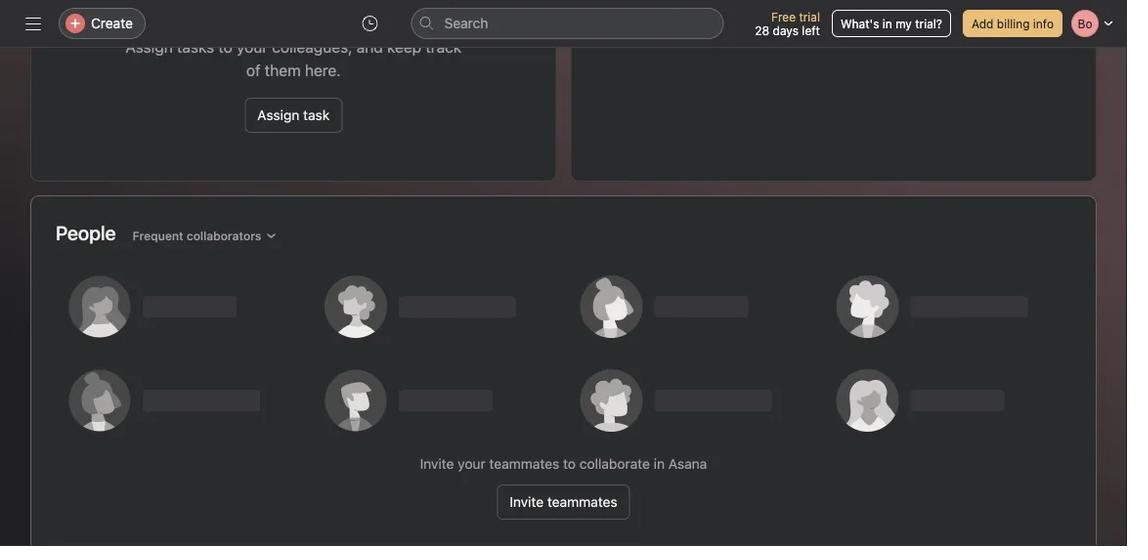 Task type: describe. For each thing, give the bounding box(es) containing it.
trial?
[[915, 17, 942, 30]]

0 vertical spatial teammates
[[489, 456, 559, 472]]

asana
[[669, 456, 707, 472]]

invite for invite teammates
[[510, 494, 544, 510]]

invite teammates
[[510, 494, 617, 510]]

here.
[[305, 61, 341, 80]]

what's
[[841, 17, 879, 30]]

and
[[357, 38, 383, 56]]

assign for assign task
[[257, 107, 299, 123]]

add
[[972, 17, 994, 30]]

free trial 28 days left
[[755, 10, 820, 37]]

invite for invite your teammates to collaborate in asana
[[420, 456, 454, 472]]

history image
[[362, 16, 378, 31]]

days
[[773, 23, 799, 37]]

frequent collaborators
[[133, 229, 261, 243]]

create
[[91, 15, 133, 31]]

add billing info button
[[963, 10, 1063, 37]]

info
[[1033, 17, 1054, 30]]

1 vertical spatial your
[[458, 456, 486, 472]]

frequent
[[133, 229, 183, 243]]

track
[[426, 38, 462, 56]]

assign tasks to your colleagues, and keep track of them here.
[[125, 38, 462, 80]]

assign task button
[[245, 98, 342, 133]]

what's in my trial?
[[841, 17, 942, 30]]

invite your teammates to collaborate in asana
[[420, 456, 707, 472]]

collaborate
[[579, 456, 650, 472]]

1 vertical spatial to
[[563, 456, 576, 472]]

people
[[56, 221, 116, 244]]

teammates inside button
[[547, 494, 617, 510]]

billing
[[997, 17, 1030, 30]]

free
[[771, 10, 796, 23]]



Task type: vqa. For each thing, say whether or not it's contained in the screenshot.
Dismiss icon corresponding to Learn from the guide
no



Task type: locate. For each thing, give the bounding box(es) containing it.
teammates up 'invite teammates'
[[489, 456, 559, 472]]

task
[[303, 107, 330, 123]]

frequent collaborators button
[[124, 222, 286, 250]]

collaborators
[[187, 229, 261, 243]]

assign for assign tasks to your colleagues, and keep track of them here.
[[125, 38, 173, 56]]

0 vertical spatial invite
[[420, 456, 454, 472]]

0 vertical spatial in
[[883, 17, 892, 30]]

0 vertical spatial your
[[237, 38, 268, 56]]

in left asana
[[654, 456, 665, 472]]

your
[[237, 38, 268, 56], [458, 456, 486, 472]]

1 horizontal spatial assign
[[257, 107, 299, 123]]

1 horizontal spatial in
[[883, 17, 892, 30]]

add billing info
[[972, 17, 1054, 30]]

search
[[444, 15, 488, 31]]

in inside button
[[883, 17, 892, 30]]

0 horizontal spatial your
[[237, 38, 268, 56]]

0 horizontal spatial invite
[[420, 456, 454, 472]]

28
[[755, 23, 770, 37]]

0 horizontal spatial assign
[[125, 38, 173, 56]]

expand sidebar image
[[25, 16, 41, 31]]

1 vertical spatial in
[[654, 456, 665, 472]]

assign left task
[[257, 107, 299, 123]]

assign
[[125, 38, 173, 56], [257, 107, 299, 123]]

invite inside button
[[510, 494, 544, 510]]

1 horizontal spatial invite
[[510, 494, 544, 510]]

of
[[246, 61, 261, 80]]

1 horizontal spatial your
[[458, 456, 486, 472]]

left
[[802, 23, 820, 37]]

invite
[[420, 456, 454, 472], [510, 494, 544, 510]]

what's in my trial? button
[[832, 10, 951, 37]]

invite teammates button
[[497, 485, 630, 520]]

search list box
[[411, 8, 724, 39]]

1 vertical spatial assign
[[257, 107, 299, 123]]

your inside assign tasks to your colleagues, and keep track of them here.
[[237, 38, 268, 56]]

teammates down invite your teammates to collaborate in asana
[[547, 494, 617, 510]]

trial
[[799, 10, 820, 23]]

0 vertical spatial to
[[218, 38, 233, 56]]

0 horizontal spatial to
[[218, 38, 233, 56]]

to up 'invite teammates'
[[563, 456, 576, 472]]

create button
[[59, 8, 146, 39]]

in
[[883, 17, 892, 30], [654, 456, 665, 472]]

search button
[[411, 8, 724, 39]]

to
[[218, 38, 233, 56], [563, 456, 576, 472]]

1 vertical spatial invite
[[510, 494, 544, 510]]

my
[[896, 17, 912, 30]]

to right tasks
[[218, 38, 233, 56]]

tasks
[[177, 38, 214, 56]]

to inside assign tasks to your colleagues, and keep track of them here.
[[218, 38, 233, 56]]

colleagues,
[[272, 38, 353, 56]]

1 horizontal spatial to
[[563, 456, 576, 472]]

them
[[265, 61, 301, 80]]

assign inside assign tasks to your colleagues, and keep track of them here.
[[125, 38, 173, 56]]

assign down create on the top of page
[[125, 38, 173, 56]]

0 vertical spatial assign
[[125, 38, 173, 56]]

1 vertical spatial teammates
[[547, 494, 617, 510]]

assign task
[[257, 107, 330, 123]]

0 horizontal spatial in
[[654, 456, 665, 472]]

teammates
[[489, 456, 559, 472], [547, 494, 617, 510]]

in left the my
[[883, 17, 892, 30]]

keep
[[387, 38, 421, 56]]

assign inside button
[[257, 107, 299, 123]]



